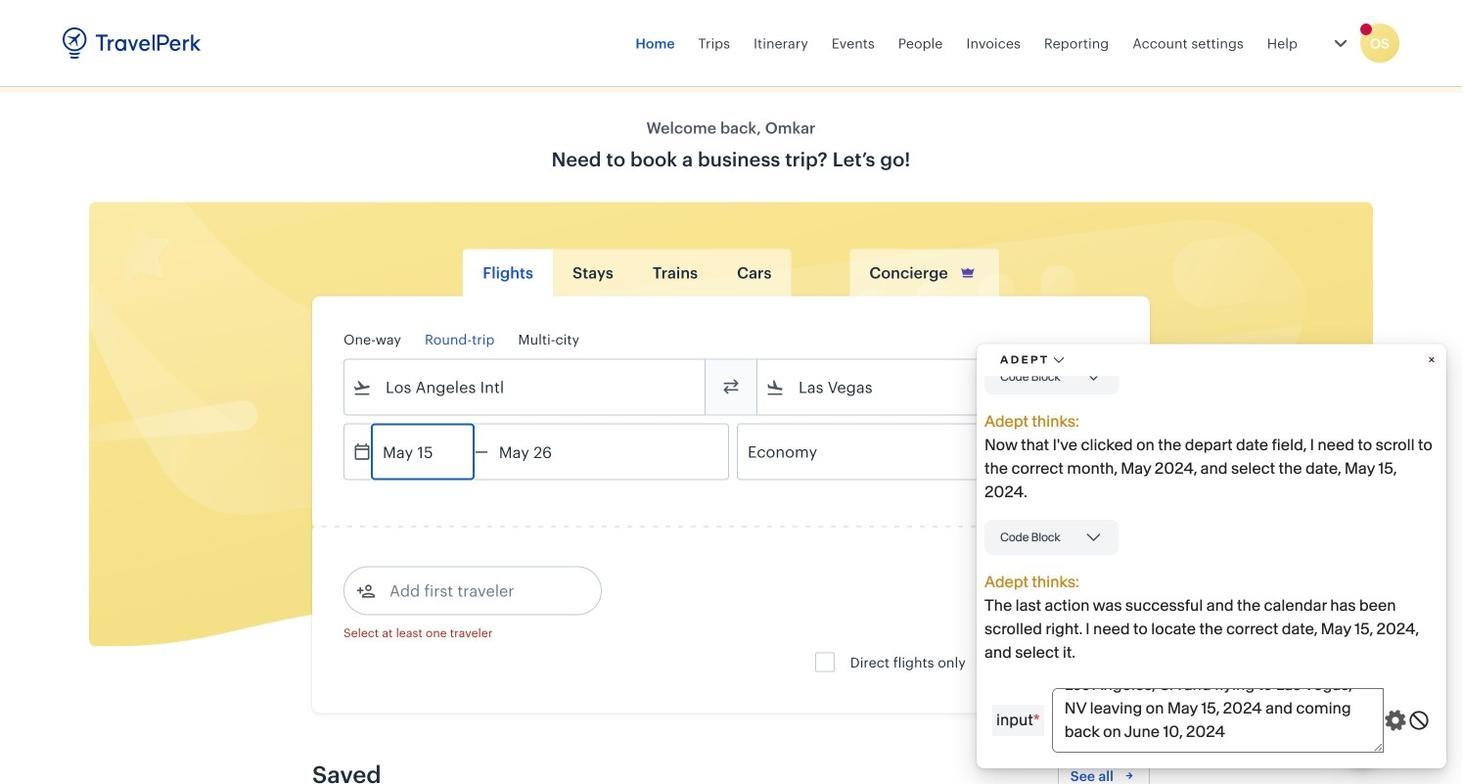 Task type: locate. For each thing, give the bounding box(es) containing it.
To search field
[[785, 372, 1093, 403]]

Return text field
[[488, 424, 590, 479]]



Task type: describe. For each thing, give the bounding box(es) containing it.
Depart text field
[[372, 424, 474, 479]]

Add first traveler search field
[[376, 575, 580, 607]]

From search field
[[372, 372, 680, 403]]



Task type: vqa. For each thing, say whether or not it's contained in the screenshot.
frontier airlines image
no



